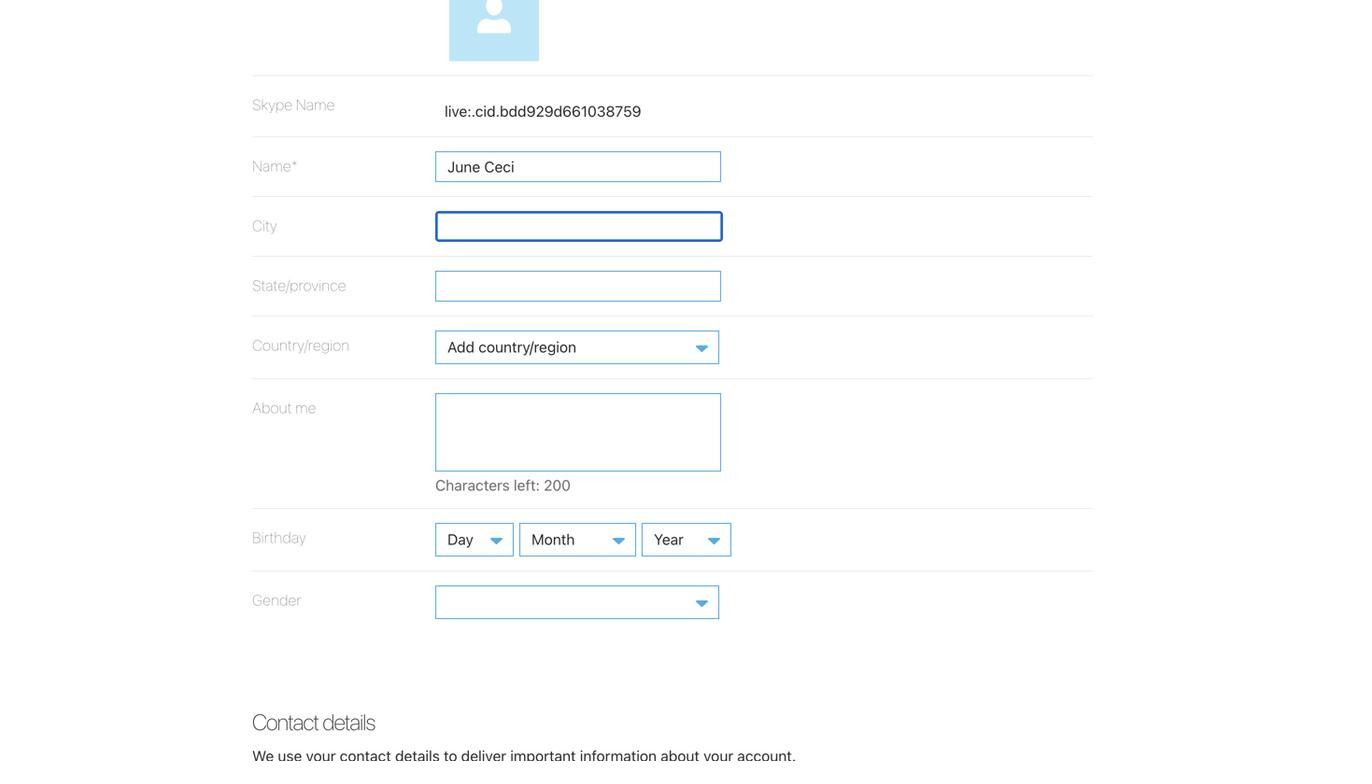 Task type: describe. For each thing, give the bounding box(es) containing it.
year
[[654, 531, 684, 549]]

skype name
[[252, 96, 335, 114]]

birthday
[[252, 529, 306, 547]]

status containing characters left:
[[436, 476, 658, 494]]

day
[[448, 531, 474, 549]]

add country/region
[[448, 338, 577, 356]]

live:.cid.bdd929d661038759
[[445, 102, 642, 120]]

left:
[[514, 476, 540, 494]]

me
[[295, 399, 316, 417]]

City text field
[[436, 211, 723, 242]]

month
[[532, 531, 575, 549]]

gender
[[252, 592, 302, 609]]

skype
[[252, 96, 293, 114]]



Task type: vqa. For each thing, say whether or not it's contained in the screenshot.
You within With Skype number you pay a flat fee for unlimited incoming calls. You can choose a billing period (1, 3, or 12- months) that suits you best.
no



Task type: locate. For each thing, give the bounding box(es) containing it.
name*
[[252, 157, 298, 175]]

characters
[[436, 476, 510, 494]]

details
[[323, 709, 375, 736]]

Name* text field
[[436, 151, 722, 182]]

state/province
[[252, 276, 346, 294]]

State/province text field
[[436, 271, 722, 302]]

country/region
[[252, 336, 350, 354]]

name
[[296, 96, 335, 114]]

200
[[544, 476, 571, 494]]

contact
[[252, 709, 319, 736]]

about me
[[252, 399, 316, 417]]

country/region
[[479, 338, 577, 356]]

status
[[436, 476, 658, 494]]

add
[[448, 338, 475, 356]]

contact details
[[252, 709, 375, 736]]

About me text field
[[436, 393, 722, 472]]

about
[[252, 399, 292, 417]]

characters left: 200
[[436, 476, 571, 494]]

city
[[252, 217, 277, 234]]



